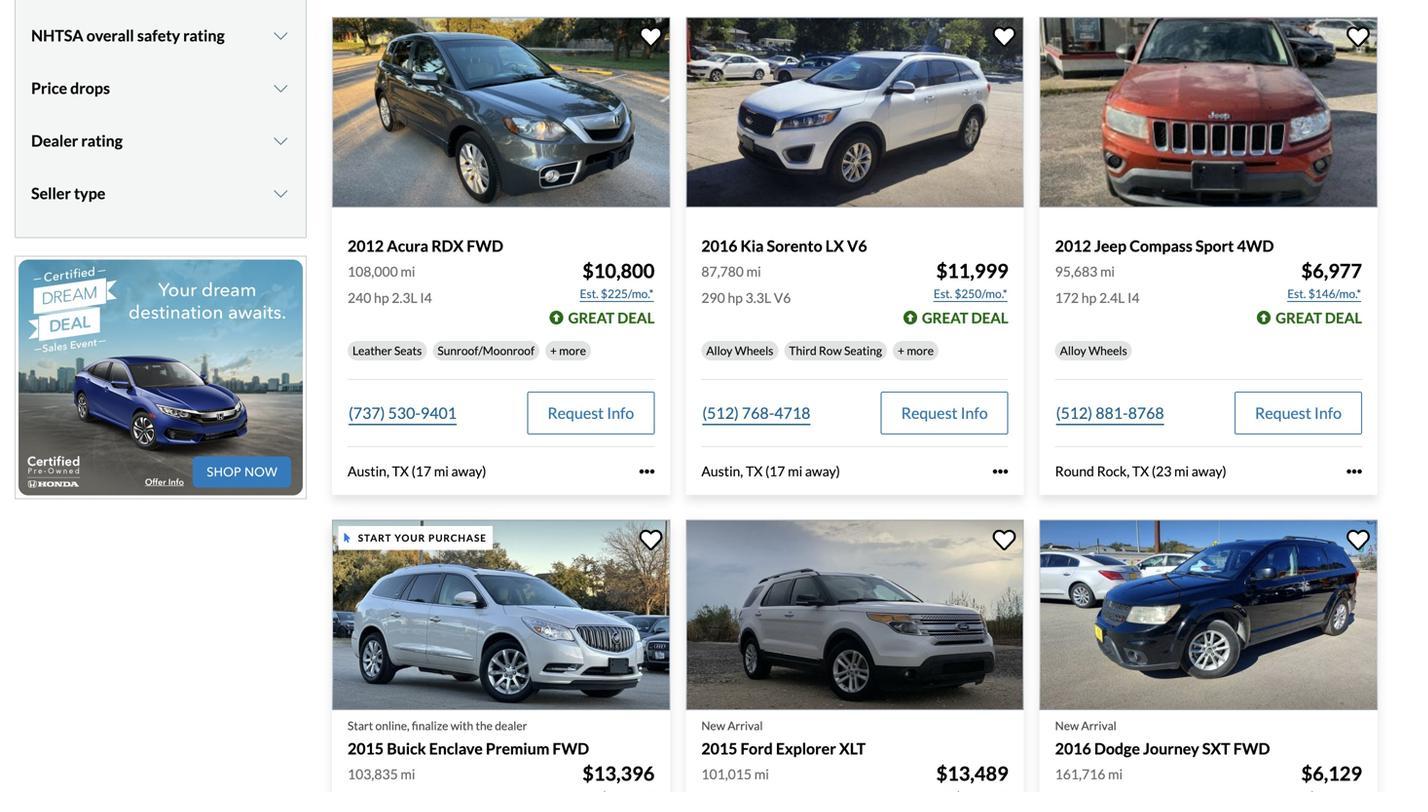 Task type: vqa. For each thing, say whether or not it's contained in the screenshot.
NHTSA overall safety rating:'s rating:
no



Task type: locate. For each thing, give the bounding box(es) containing it.
2 chevron down image from the top
[[271, 80, 290, 96]]

2 (512) from the left
[[1057, 403, 1093, 422]]

ellipsis h image
[[639, 464, 655, 479], [1347, 464, 1363, 479]]

1 horizontal spatial hp
[[728, 289, 743, 306]]

530-
[[388, 403, 421, 422]]

jeep
[[1095, 236, 1127, 255]]

0 horizontal spatial tx
[[392, 463, 409, 479]]

1 horizontal spatial request info button
[[881, 392, 1009, 435]]

2 away) from the left
[[806, 463, 841, 479]]

mi for 103,835 mi
[[401, 766, 416, 783]]

1 2015 from the left
[[348, 739, 384, 758]]

2016
[[702, 236, 738, 255], [1056, 739, 1092, 758]]

1 vertical spatial start
[[348, 719, 373, 733]]

new for $13,489
[[702, 719, 726, 733]]

hp inside 87,780 mi 290 hp 3.3l v6
[[728, 289, 743, 306]]

away) for $11,999
[[806, 463, 841, 479]]

tx for $11,999
[[746, 463, 763, 479]]

2 est. from the left
[[934, 286, 953, 301]]

hp for $10,800
[[374, 289, 389, 306]]

mi inside the 108,000 mi 240 hp 2.3l i4
[[401, 263, 416, 280]]

0 horizontal spatial alloy
[[707, 343, 733, 358]]

great deal for $10,800
[[569, 309, 655, 326]]

(17 down 530-
[[412, 463, 432, 479]]

austin, down "(512) 768-4718" button
[[702, 463, 744, 479]]

1 horizontal spatial (512)
[[1057, 403, 1093, 422]]

1 horizontal spatial great deal
[[923, 309, 1009, 326]]

1 horizontal spatial away)
[[806, 463, 841, 479]]

request info button for $6,977
[[1235, 392, 1363, 435]]

2015
[[348, 739, 384, 758], [702, 739, 738, 758]]

1 horizontal spatial request
[[902, 403, 958, 422]]

0 horizontal spatial hp
[[374, 289, 389, 306]]

request info
[[548, 403, 635, 422], [902, 403, 989, 422], [1256, 403, 1343, 422]]

i4 right '2.3l'
[[420, 289, 432, 306]]

v6
[[848, 236, 868, 255], [774, 289, 791, 306]]

start left online,
[[348, 719, 373, 733]]

(17 for $11,999
[[766, 463, 786, 479]]

wheels down 2.4l
[[1089, 343, 1128, 358]]

new arrival 2015 ford explorer xlt
[[702, 719, 866, 758]]

est. $146/mo.* button
[[1287, 284, 1363, 304]]

est. inside $6,977 est. $146/mo.*
[[1288, 286, 1307, 301]]

fwd
[[467, 236, 504, 255], [553, 739, 590, 758], [1234, 739, 1271, 758]]

ellipsis h image for $10,800
[[639, 464, 655, 479]]

0 horizontal spatial austin,
[[348, 463, 390, 479]]

mi down 4718
[[788, 463, 803, 479]]

alloy
[[707, 343, 733, 358], [1061, 343, 1087, 358]]

0 horizontal spatial i4
[[420, 289, 432, 306]]

1 horizontal spatial tx
[[746, 463, 763, 479]]

chevron down image
[[271, 28, 290, 43], [271, 80, 290, 96], [271, 133, 290, 148], [271, 185, 290, 201]]

0 horizontal spatial +
[[550, 343, 557, 358]]

new
[[702, 719, 726, 733], [1056, 719, 1080, 733]]

0 horizontal spatial request info button
[[527, 392, 655, 435]]

3 great deal from the left
[[1277, 309, 1363, 326]]

2 great from the left
[[923, 309, 969, 326]]

0 horizontal spatial 2015
[[348, 739, 384, 758]]

$13,396
[[583, 762, 655, 785]]

alloy down 172
[[1061, 343, 1087, 358]]

3 request info button from the left
[[1235, 392, 1363, 435]]

fwd right sxt
[[1234, 739, 1271, 758]]

overall
[[86, 26, 134, 45]]

arrival up dodge
[[1082, 719, 1117, 733]]

2 request from the left
[[902, 403, 958, 422]]

$11,999
[[937, 259, 1009, 283]]

great down est. $250/mo.* button
[[923, 309, 969, 326]]

great for $11,999
[[923, 309, 969, 326]]

1 away) from the left
[[452, 463, 487, 479]]

0 horizontal spatial request
[[548, 403, 604, 422]]

austin, tx (17 mi away)
[[348, 463, 487, 479], [702, 463, 841, 479]]

start for start your purchase
[[358, 532, 392, 544]]

tx down (737) 530-9401 'button'
[[392, 463, 409, 479]]

0 horizontal spatial request info
[[548, 403, 635, 422]]

fwd right rdx
[[467, 236, 504, 255]]

chevron down image for dealer rating
[[271, 133, 290, 148]]

great deal
[[569, 309, 655, 326], [923, 309, 1009, 326], [1277, 309, 1363, 326]]

1 vertical spatial 2016
[[1056, 739, 1092, 758]]

0 horizontal spatial arrival
[[728, 719, 763, 733]]

fwd inside the new arrival 2016 dodge journey sxt fwd
[[1234, 739, 1271, 758]]

tx
[[392, 463, 409, 479], [746, 463, 763, 479], [1133, 463, 1150, 479]]

more down est. $225/mo.* button
[[560, 343, 586, 358]]

1 i4 from the left
[[420, 289, 432, 306]]

alloy wheels for $11,999
[[707, 343, 774, 358]]

1 horizontal spatial 2012
[[1056, 236, 1092, 255]]

3 info from the left
[[1315, 403, 1343, 422]]

away) down the 9401
[[452, 463, 487, 479]]

+ right sunroof/moonroof
[[550, 343, 557, 358]]

2 i4 from the left
[[1128, 289, 1140, 306]]

deal down the $250/mo.*
[[972, 309, 1009, 326]]

2 request info button from the left
[[881, 392, 1009, 435]]

2015 inside start online, finalize with the dealer 2015 buick enclave premium fwd
[[348, 739, 384, 758]]

1 deal from the left
[[618, 309, 655, 326]]

new inside 'new arrival 2015 ford explorer xlt'
[[702, 719, 726, 733]]

1 chevron down image from the top
[[271, 28, 290, 43]]

v6 right lx
[[848, 236, 868, 255]]

3 request info from the left
[[1256, 403, 1343, 422]]

1 + from the left
[[550, 343, 557, 358]]

chevron down image for seller type
[[271, 185, 290, 201]]

2 + more from the left
[[898, 343, 934, 358]]

1 horizontal spatial 2016
[[1056, 739, 1092, 758]]

1 horizontal spatial v6
[[848, 236, 868, 255]]

2 ellipsis h image from the left
[[1347, 464, 1363, 479]]

i4 for $6,977
[[1128, 289, 1140, 306]]

1 austin, tx (17 mi away) from the left
[[348, 463, 487, 479]]

great for $6,977
[[1277, 309, 1323, 326]]

chevron down image inside nhtsa overall safety rating dropdown button
[[271, 28, 290, 43]]

1 horizontal spatial i4
[[1128, 289, 1140, 306]]

black 2016 dodge journey sxt fwd suv / crossover front-wheel drive 4-speed automatic image
[[1040, 520, 1379, 710]]

0 horizontal spatial new
[[702, 719, 726, 733]]

austin, tx (17 mi away) down 530-
[[348, 463, 487, 479]]

2 horizontal spatial fwd
[[1234, 739, 1271, 758]]

est. down $10,800
[[580, 286, 599, 301]]

2015 up 101,015 at bottom
[[702, 739, 738, 758]]

est. inside $10,800 est. $225/mo.*
[[580, 286, 599, 301]]

1 horizontal spatial great
[[923, 309, 969, 326]]

2 alloy from the left
[[1061, 343, 1087, 358]]

tx down "(512) 768-4718" button
[[746, 463, 763, 479]]

0 vertical spatial rating
[[183, 26, 225, 45]]

+ right seating
[[898, 343, 905, 358]]

(17 for $10,800
[[412, 463, 432, 479]]

fwd right premium
[[553, 739, 590, 758]]

1 horizontal spatial rating
[[183, 26, 225, 45]]

away) down 4718
[[806, 463, 841, 479]]

deal down $225/mo.*
[[618, 309, 655, 326]]

1 horizontal spatial + more
[[898, 343, 934, 358]]

info for $11,999
[[961, 403, 989, 422]]

1 horizontal spatial wheels
[[1089, 343, 1128, 358]]

1 austin, from the left
[[348, 463, 390, 479]]

chevron down image inside the dealer rating dropdown button
[[271, 133, 290, 148]]

v6 right 3.3l
[[774, 289, 791, 306]]

1 est. from the left
[[580, 286, 599, 301]]

start right 'mouse pointer' icon
[[358, 532, 392, 544]]

with
[[451, 719, 474, 733]]

1 request info from the left
[[548, 403, 635, 422]]

0 horizontal spatial great deal
[[569, 309, 655, 326]]

hp for $11,999
[[728, 289, 743, 306]]

alloy for $11,999
[[707, 343, 733, 358]]

1 + more from the left
[[550, 343, 586, 358]]

away) right (23
[[1192, 463, 1227, 479]]

away) for $10,800
[[452, 463, 487, 479]]

est. inside $11,999 est. $250/mo.*
[[934, 286, 953, 301]]

2016 kia sorento lx v6
[[702, 236, 868, 255]]

2 info from the left
[[961, 403, 989, 422]]

1 horizontal spatial alloy wheels
[[1061, 343, 1128, 358]]

0 horizontal spatial est.
[[580, 286, 599, 301]]

2 arrival from the left
[[1082, 719, 1117, 733]]

1 horizontal spatial austin,
[[702, 463, 744, 479]]

1 great from the left
[[569, 309, 615, 326]]

1 horizontal spatial new
[[1056, 719, 1080, 733]]

mi down dodge
[[1109, 766, 1124, 783]]

rating
[[183, 26, 225, 45], [81, 131, 123, 150]]

+ more for $10,800
[[550, 343, 586, 358]]

2 horizontal spatial deal
[[1326, 309, 1363, 326]]

1 (17 from the left
[[412, 463, 432, 479]]

drops
[[70, 78, 110, 97]]

2 horizontal spatial away)
[[1192, 463, 1227, 479]]

2 horizontal spatial great
[[1277, 309, 1323, 326]]

austin, for $11,999
[[702, 463, 744, 479]]

mi down acura
[[401, 263, 416, 280]]

2012 up 108,000
[[348, 236, 384, 255]]

arrival inside 'new arrival 2015 ford explorer xlt'
[[728, 719, 763, 733]]

1 new from the left
[[702, 719, 726, 733]]

sxt
[[1203, 739, 1231, 758]]

3 est. from the left
[[1288, 286, 1307, 301]]

1 arrival from the left
[[728, 719, 763, 733]]

new up 101,015 at bottom
[[702, 719, 726, 733]]

0 horizontal spatial (512)
[[703, 403, 739, 422]]

1 wheels from the left
[[735, 343, 774, 358]]

0 horizontal spatial ellipsis h image
[[639, 464, 655, 479]]

wheels left third
[[735, 343, 774, 358]]

est. left $146/mo.*
[[1288, 286, 1307, 301]]

more right seating
[[907, 343, 934, 358]]

great deal down est. $225/mo.* button
[[569, 309, 655, 326]]

seller
[[31, 183, 71, 202]]

mi down "buick"
[[401, 766, 416, 783]]

103,835
[[348, 766, 398, 783]]

alloy for $6,977
[[1061, 343, 1087, 358]]

103,835 mi
[[348, 766, 416, 783]]

2 2015 from the left
[[702, 739, 738, 758]]

arrival inside the new arrival 2016 dodge journey sxt fwd
[[1082, 719, 1117, 733]]

1 horizontal spatial 2015
[[702, 739, 738, 758]]

1 ellipsis h image from the left
[[639, 464, 655, 479]]

2 request info from the left
[[902, 403, 989, 422]]

+
[[550, 343, 557, 358], [898, 343, 905, 358]]

0 horizontal spatial austin, tx (17 mi away)
[[348, 463, 487, 479]]

lx
[[826, 236, 845, 255]]

0 vertical spatial start
[[358, 532, 392, 544]]

1 tx from the left
[[392, 463, 409, 479]]

austin, tx (17 mi away) down 768-
[[702, 463, 841, 479]]

wheels for $11,999
[[735, 343, 774, 358]]

mi right (23
[[1175, 463, 1190, 479]]

away)
[[452, 463, 487, 479], [806, 463, 841, 479], [1192, 463, 1227, 479]]

2 2012 from the left
[[1056, 236, 1092, 255]]

3 chevron down image from the top
[[271, 133, 290, 148]]

0 horizontal spatial v6
[[774, 289, 791, 306]]

1 horizontal spatial austin, tx (17 mi away)
[[702, 463, 841, 479]]

start your purchase
[[358, 532, 487, 544]]

1 vertical spatial v6
[[774, 289, 791, 306]]

1 more from the left
[[560, 343, 586, 358]]

deal for $6,977
[[1326, 309, 1363, 326]]

+ for $10,800
[[550, 343, 557, 358]]

1 horizontal spatial alloy
[[1061, 343, 1087, 358]]

1 vertical spatial rating
[[81, 131, 123, 150]]

1 hp from the left
[[374, 289, 389, 306]]

great
[[569, 309, 615, 326], [923, 309, 969, 326], [1277, 309, 1323, 326]]

1 great deal from the left
[[569, 309, 655, 326]]

hp inside 95,683 mi 172 hp 2.4l i4
[[1082, 289, 1097, 306]]

2 horizontal spatial great deal
[[1277, 309, 1363, 326]]

+ more right seating
[[898, 343, 934, 358]]

mi down kia at right
[[747, 263, 762, 280]]

arrival
[[728, 719, 763, 733], [1082, 719, 1117, 733]]

hp for $6,977
[[1082, 289, 1097, 306]]

1 info from the left
[[607, 403, 635, 422]]

1 alloy wheels from the left
[[707, 343, 774, 358]]

2012 for $10,800
[[348, 236, 384, 255]]

2 great deal from the left
[[923, 309, 1009, 326]]

1 horizontal spatial fwd
[[553, 739, 590, 758]]

hp right 240
[[374, 289, 389, 306]]

2012 acura rdx fwd
[[348, 236, 504, 255]]

start online, finalize with the dealer 2015 buick enclave premium fwd
[[348, 719, 590, 758]]

0 horizontal spatial 2012
[[348, 236, 384, 255]]

mi down the 9401
[[434, 463, 449, 479]]

0 horizontal spatial deal
[[618, 309, 655, 326]]

dealer rating button
[[31, 116, 290, 165]]

chevron down image inside price drops dropdown button
[[271, 80, 290, 96]]

more for $10,800
[[560, 343, 586, 358]]

2 horizontal spatial est.
[[1288, 286, 1307, 301]]

hp inside the 108,000 mi 240 hp 2.3l i4
[[374, 289, 389, 306]]

0 horizontal spatial great
[[569, 309, 615, 326]]

hp
[[374, 289, 389, 306], [728, 289, 743, 306], [1082, 289, 1097, 306]]

(17 down 768-
[[766, 463, 786, 479]]

mi inside 95,683 mi 172 hp 2.4l i4
[[1101, 263, 1116, 280]]

online,
[[376, 719, 410, 733]]

price
[[31, 78, 67, 97]]

deal
[[618, 309, 655, 326], [972, 309, 1009, 326], [1326, 309, 1363, 326]]

deal for $11,999
[[972, 309, 1009, 326]]

nhtsa
[[31, 26, 83, 45]]

1 request info button from the left
[[527, 392, 655, 435]]

0 horizontal spatial away)
[[452, 463, 487, 479]]

0 horizontal spatial info
[[607, 403, 635, 422]]

deal down $146/mo.*
[[1326, 309, 1363, 326]]

arrival up the ford
[[728, 719, 763, 733]]

hp right 172
[[1082, 289, 1097, 306]]

1 horizontal spatial +
[[898, 343, 905, 358]]

3 great from the left
[[1277, 309, 1323, 326]]

alloy wheels down 3.3l
[[707, 343, 774, 358]]

2 alloy wheels from the left
[[1061, 343, 1128, 358]]

tx left (23
[[1133, 463, 1150, 479]]

1 horizontal spatial request info
[[902, 403, 989, 422]]

2 tx from the left
[[746, 463, 763, 479]]

2016 up '87,780'
[[702, 236, 738, 255]]

2 horizontal spatial request info
[[1256, 403, 1343, 422]]

deal for $10,800
[[618, 309, 655, 326]]

1 alloy from the left
[[707, 343, 733, 358]]

alloy down 290
[[707, 343, 733, 358]]

3 deal from the left
[[1326, 309, 1363, 326]]

2 horizontal spatial request
[[1256, 403, 1312, 422]]

compass
[[1130, 236, 1193, 255]]

request info button for $11,999
[[881, 392, 1009, 435]]

3 hp from the left
[[1082, 289, 1097, 306]]

great down est. $146/mo.* button
[[1277, 309, 1323, 326]]

xlt
[[840, 739, 866, 758]]

i4 inside 95,683 mi 172 hp 2.4l i4
[[1128, 289, 1140, 306]]

dodge
[[1095, 739, 1141, 758]]

rating right safety
[[183, 26, 225, 45]]

hp right 290
[[728, 289, 743, 306]]

1 horizontal spatial arrival
[[1082, 719, 1117, 733]]

sunroof/moonroof
[[438, 343, 535, 358]]

2 austin, from the left
[[702, 463, 744, 479]]

alloy wheels down 2.4l
[[1061, 343, 1128, 358]]

great deal down est. $146/mo.* button
[[1277, 309, 1363, 326]]

0 horizontal spatial more
[[560, 343, 586, 358]]

rating right dealer
[[81, 131, 123, 150]]

est. down $11,999
[[934, 286, 953, 301]]

sorento
[[767, 236, 823, 255]]

$13,489
[[937, 762, 1009, 785]]

2 + from the left
[[898, 343, 905, 358]]

chevron down image inside seller type dropdown button
[[271, 185, 290, 201]]

austin, down (737)
[[348, 463, 390, 479]]

2 new from the left
[[1056, 719, 1080, 733]]

2 horizontal spatial info
[[1315, 403, 1343, 422]]

mi inside 87,780 mi 290 hp 3.3l v6
[[747, 263, 762, 280]]

request info for $6,977
[[1256, 403, 1343, 422]]

2012
[[348, 236, 384, 255], [1056, 236, 1092, 255]]

2 horizontal spatial tx
[[1133, 463, 1150, 479]]

+ more
[[550, 343, 586, 358], [898, 343, 934, 358]]

i4 inside the 108,000 mi 240 hp 2.3l i4
[[420, 289, 432, 306]]

(512)
[[703, 403, 739, 422], [1057, 403, 1093, 422]]

0 horizontal spatial (17
[[412, 463, 432, 479]]

2 hp from the left
[[728, 289, 743, 306]]

new up 161,716
[[1056, 719, 1080, 733]]

(512) left 768-
[[703, 403, 739, 422]]

2 austin, tx (17 mi away) from the left
[[702, 463, 841, 479]]

mi for 161,716 mi
[[1109, 766, 1124, 783]]

2 (17 from the left
[[766, 463, 786, 479]]

more for $11,999
[[907, 343, 934, 358]]

start inside start online, finalize with the dealer 2015 buick enclave premium fwd
[[348, 719, 373, 733]]

2 horizontal spatial request info button
[[1235, 392, 1363, 435]]

mi down the ford
[[755, 766, 770, 783]]

1 (512) from the left
[[703, 403, 739, 422]]

great down est. $225/mo.* button
[[569, 309, 615, 326]]

+ more down est. $225/mo.* button
[[550, 343, 586, 358]]

2015 up 103,835
[[348, 739, 384, 758]]

(17
[[412, 463, 432, 479], [766, 463, 786, 479]]

austin,
[[348, 463, 390, 479], [702, 463, 744, 479]]

(512) left 881- on the bottom of page
[[1057, 403, 1093, 422]]

start
[[358, 532, 392, 544], [348, 719, 373, 733]]

1 2012 from the left
[[348, 236, 384, 255]]

2012 up 95,683
[[1056, 236, 1092, 255]]

0 horizontal spatial 2016
[[702, 236, 738, 255]]

4 chevron down image from the top
[[271, 185, 290, 201]]

1 horizontal spatial (17
[[766, 463, 786, 479]]

est.
[[580, 286, 599, 301], [934, 286, 953, 301], [1288, 286, 1307, 301]]

2016 up 161,716
[[1056, 739, 1092, 758]]

2015 inside 'new arrival 2015 ford explorer xlt'
[[702, 739, 738, 758]]

great deal down est. $250/mo.* button
[[923, 309, 1009, 326]]

0 vertical spatial v6
[[848, 236, 868, 255]]

mi down jeep
[[1101, 263, 1116, 280]]

881-
[[1096, 403, 1129, 422]]

1 horizontal spatial ellipsis h image
[[1347, 464, 1363, 479]]

buick
[[387, 739, 426, 758]]

alloy wheels
[[707, 343, 774, 358], [1061, 343, 1128, 358]]

mi for 87,780 mi 290 hp 3.3l v6
[[747, 263, 762, 280]]

3 request from the left
[[1256, 403, 1312, 422]]

1 request from the left
[[548, 403, 604, 422]]

mi
[[401, 263, 416, 280], [747, 263, 762, 280], [1101, 263, 1116, 280], [434, 463, 449, 479], [788, 463, 803, 479], [1175, 463, 1190, 479], [401, 766, 416, 783], [755, 766, 770, 783], [1109, 766, 1124, 783]]

3 away) from the left
[[1192, 463, 1227, 479]]

0 horizontal spatial wheels
[[735, 343, 774, 358]]

(512) 881-8768 button
[[1056, 392, 1166, 435]]

2 horizontal spatial hp
[[1082, 289, 1097, 306]]

1 horizontal spatial est.
[[934, 286, 953, 301]]

wheels
[[735, 343, 774, 358], [1089, 343, 1128, 358]]

+ for $11,999
[[898, 343, 905, 358]]

0 horizontal spatial alloy wheels
[[707, 343, 774, 358]]

1 horizontal spatial deal
[[972, 309, 1009, 326]]

i4 right 2.4l
[[1128, 289, 1140, 306]]

third
[[790, 343, 817, 358]]

new inside the new arrival 2016 dodge journey sxt fwd
[[1056, 719, 1080, 733]]

0 horizontal spatial + more
[[550, 343, 586, 358]]

1 horizontal spatial more
[[907, 343, 934, 358]]

2 wheels from the left
[[1089, 343, 1128, 358]]

1 horizontal spatial info
[[961, 403, 989, 422]]

2 more from the left
[[907, 343, 934, 358]]

est. for $6,977
[[1288, 286, 1307, 301]]

2 deal from the left
[[972, 309, 1009, 326]]



Task type: describe. For each thing, give the bounding box(es) containing it.
$6,977
[[1302, 259, 1363, 283]]

9401
[[421, 403, 457, 422]]

mouse pointer image
[[344, 533, 350, 543]]

request info button for $10,800
[[527, 392, 655, 435]]

ellipsis h image
[[993, 464, 1009, 479]]

dealer
[[495, 719, 528, 733]]

$6,129
[[1302, 762, 1363, 785]]

0 horizontal spatial rating
[[81, 131, 123, 150]]

mi for 101,015 mi
[[755, 766, 770, 783]]

price drops button
[[31, 64, 290, 112]]

dealer
[[31, 131, 78, 150]]

round rock, tx (23 mi away)
[[1056, 463, 1227, 479]]

seller type button
[[31, 169, 290, 218]]

v6 inside 87,780 mi 290 hp 3.3l v6
[[774, 289, 791, 306]]

info for $6,977
[[1315, 403, 1343, 422]]

austin, for $10,800
[[348, 463, 390, 479]]

mi for 108,000 mi 240 hp 2.3l i4
[[401, 263, 416, 280]]

(512) for $11,999
[[703, 403, 739, 422]]

enclave
[[429, 739, 483, 758]]

3 tx from the left
[[1133, 463, 1150, 479]]

advertisement region
[[15, 256, 307, 499]]

i4 for $10,800
[[420, 289, 432, 306]]

info for $10,800
[[607, 403, 635, 422]]

chevron down image for nhtsa overall safety rating
[[271, 28, 290, 43]]

type
[[74, 183, 106, 202]]

sport
[[1196, 236, 1235, 255]]

101,015 mi
[[702, 766, 770, 783]]

4718
[[775, 403, 811, 422]]

8768
[[1129, 403, 1165, 422]]

(23
[[1152, 463, 1172, 479]]

(737) 530-9401 button
[[348, 392, 458, 435]]

est. for $10,800
[[580, 286, 599, 301]]

2.3l
[[392, 289, 418, 306]]

safety
[[137, 26, 180, 45]]

+ more for $11,999
[[898, 343, 934, 358]]

request info for $10,800
[[548, 403, 635, 422]]

(512) 768-4718 button
[[702, 392, 812, 435]]

request for $11,999
[[902, 403, 958, 422]]

great deal for $11,999
[[923, 309, 1009, 326]]

leather
[[353, 343, 392, 358]]

great deal for $6,977
[[1277, 309, 1363, 326]]

your
[[395, 532, 426, 544]]

nhtsa overall safety rating button
[[31, 11, 290, 60]]

172
[[1056, 289, 1080, 306]]

new for $6,129
[[1056, 719, 1080, 733]]

dealer rating
[[31, 131, 123, 150]]

(512) 881-8768
[[1057, 403, 1165, 422]]

seating
[[845, 343, 883, 358]]

third row seating
[[790, 343, 883, 358]]

tx for $10,800
[[392, 463, 409, 479]]

161,716
[[1056, 766, 1106, 783]]

request for $6,977
[[1256, 403, 1312, 422]]

acura
[[387, 236, 429, 255]]

seats
[[395, 343, 422, 358]]

mi for 95,683 mi 172 hp 2.4l i4
[[1101, 263, 1116, 280]]

$11,999 est. $250/mo.*
[[934, 259, 1009, 301]]

finalize
[[412, 719, 449, 733]]

journey
[[1144, 739, 1200, 758]]

2012 jeep compass sport 4wd
[[1056, 236, 1275, 255]]

request for $10,800
[[548, 403, 604, 422]]

87,780 mi 290 hp 3.3l v6
[[702, 263, 791, 306]]

est. $250/mo.* button
[[933, 284, 1009, 304]]

ellipsis h image for $6,977
[[1347, 464, 1363, 479]]

arrival for $6,129
[[1082, 719, 1117, 733]]

$146/mo.*
[[1309, 286, 1362, 301]]

white diamond tricoat 2015 buick enclave premium fwd suv / crossover front-wheel drive 6-speed automatic overdrive image
[[332, 520, 671, 710]]

0 vertical spatial 2016
[[702, 236, 738, 255]]

290
[[702, 289, 726, 306]]

95,683 mi 172 hp 2.4l i4
[[1056, 263, 1140, 306]]

round
[[1056, 463, 1095, 479]]

(512) 768-4718
[[703, 403, 811, 422]]

arrival for $13,489
[[728, 719, 763, 733]]

240
[[348, 289, 372, 306]]

2012 acura rdx fwd suv / crossover front-wheel drive automatic image
[[332, 17, 671, 207]]

3.3l
[[746, 289, 772, 306]]

$10,800 est. $225/mo.*
[[580, 259, 655, 301]]

(512) for $6,977
[[1057, 403, 1093, 422]]

austin, tx (17 mi away) for $10,800
[[348, 463, 487, 479]]

alloy wheels for $6,977
[[1061, 343, 1128, 358]]

premium
[[486, 739, 550, 758]]

2012 jeep compass sport 4wd suv / crossover four-wheel drive null image
[[1040, 17, 1379, 207]]

ford
[[741, 739, 773, 758]]

161,716 mi
[[1056, 766, 1124, 783]]

request info for $11,999
[[902, 403, 989, 422]]

white 2015 ford explorer xlt suv / crossover front-wheel drive 6-speed automatic image
[[686, 520, 1025, 710]]

$6,977 est. $146/mo.*
[[1288, 259, 1363, 301]]

white 2016 kia sorento lx v6 suv / crossover front-wheel drive 6-speed automatic overdrive image
[[686, 17, 1025, 207]]

(737) 530-9401
[[349, 403, 457, 422]]

2012 for $6,977
[[1056, 236, 1092, 255]]

row
[[819, 343, 842, 358]]

rock,
[[1098, 463, 1130, 479]]

$10,800
[[583, 259, 655, 283]]

nhtsa overall safety rating
[[31, 26, 225, 45]]

(737)
[[349, 403, 385, 422]]

2016 inside the new arrival 2016 dodge journey sxt fwd
[[1056, 739, 1092, 758]]

chevron down image for price drops
[[271, 80, 290, 96]]

rdx
[[432, 236, 464, 255]]

108,000
[[348, 263, 398, 280]]

101,015
[[702, 766, 752, 783]]

seller type
[[31, 183, 106, 202]]

87,780
[[702, 263, 744, 280]]

108,000 mi 240 hp 2.3l i4
[[348, 263, 432, 306]]

start for start online, finalize with the dealer 2015 buick enclave premium fwd
[[348, 719, 373, 733]]

kia
[[741, 236, 764, 255]]

est. for $11,999
[[934, 286, 953, 301]]

0 horizontal spatial fwd
[[467, 236, 504, 255]]

great for $10,800
[[569, 309, 615, 326]]

wheels for $6,977
[[1089, 343, 1128, 358]]

768-
[[742, 403, 775, 422]]

purchase
[[429, 532, 487, 544]]

2.4l
[[1100, 289, 1126, 306]]

austin, tx (17 mi away) for $11,999
[[702, 463, 841, 479]]

leather seats
[[353, 343, 422, 358]]

new arrival 2016 dodge journey sxt fwd
[[1056, 719, 1271, 758]]

4wd
[[1238, 236, 1275, 255]]

est. $225/mo.* button
[[579, 284, 655, 304]]

price drops
[[31, 78, 110, 97]]

explorer
[[776, 739, 837, 758]]

fwd inside start online, finalize with the dealer 2015 buick enclave premium fwd
[[553, 739, 590, 758]]

95,683
[[1056, 263, 1098, 280]]

the
[[476, 719, 493, 733]]

$225/mo.*
[[601, 286, 654, 301]]



